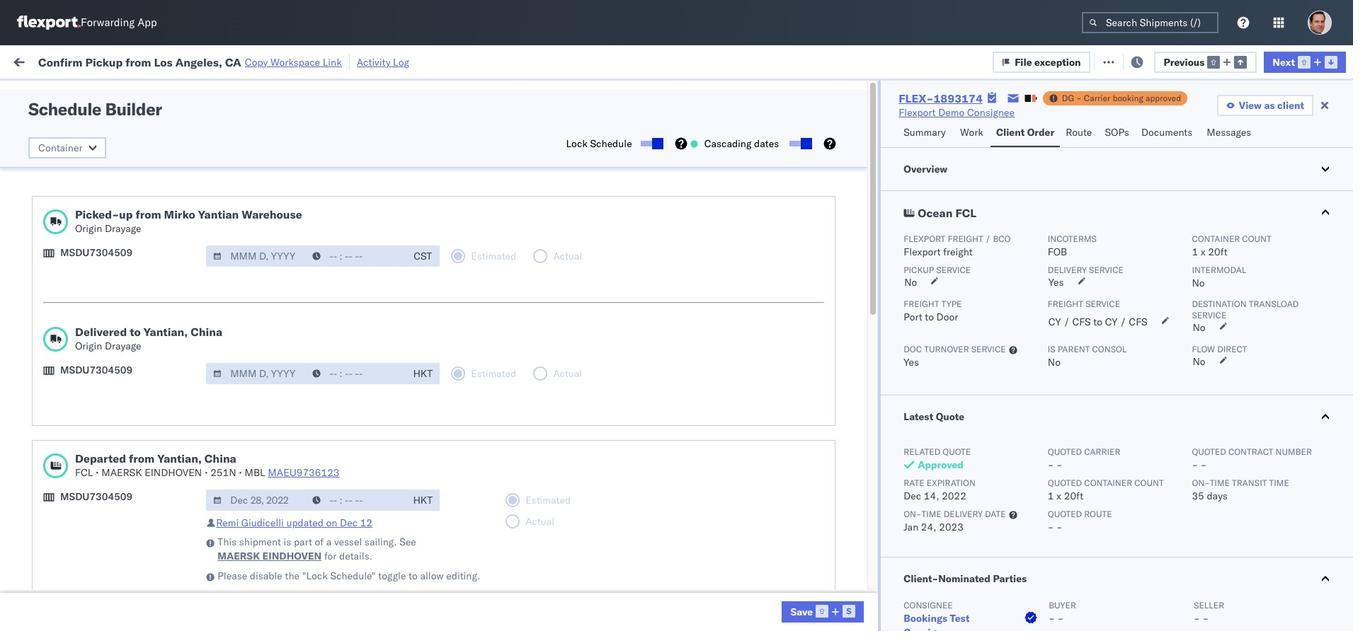 Task type: vqa. For each thing, say whether or not it's contained in the screenshot.


Task type: describe. For each thing, give the bounding box(es) containing it.
departed from yantian, china fcl • maersk eindhoven • 251n • mbl maeu9736123
[[75, 452, 339, 479]]

confirm pickup from rotterdam, netherlands link
[[33, 583, 212, 611]]

sailing.
[[365, 536, 397, 549]]

confirm delivery link
[[33, 372, 108, 386]]

hlxu6269489, for schedule delivery appointment
[[992, 186, 1064, 199]]

quoted for quoted contract number - - rate expiration dec 14, 2022
[[1192, 447, 1226, 457]]

0 horizontal spatial file exception
[[1015, 56, 1081, 68]]

import work button
[[115, 45, 185, 77]]

approved
[[918, 459, 964, 472]]

angeles, for second the schedule pickup from los angeles, ca link from the bottom of the page
[[152, 279, 191, 292]]

0 horizontal spatial exception
[[1034, 56, 1081, 68]]

pickup inside confirm pickup from rotterdam, netherlands
[[71, 584, 102, 596]]

copy workspace link button
[[245, 56, 342, 68]]

container numbers
[[917, 110, 954, 132]]

schedule delivery appointment for schedule delivery appointment link corresponding to second schedule delivery appointment button from the bottom
[[33, 404, 174, 417]]

1 ceau7522281, from the top
[[917, 124, 989, 137]]

jan left 23,
[[305, 436, 321, 449]]

5:30 for schedule pickup from rotterdam, netherlands
[[239, 560, 260, 573]]

no inside intermodal no
[[1192, 277, 1205, 290]]

for inside this shipment is part of a vessel sailing. see maersk eindhoven for details.
[[324, 550, 337, 563]]

6 account from the top
[[721, 592, 759, 604]]

to inside freight type port to door
[[925, 311, 934, 324]]

: for status
[[102, 87, 105, 98]]

workitem
[[16, 115, 53, 126]]

nov for schedule delivery appointment
[[312, 187, 330, 199]]

ceau7522281, hlxu6269489, hlxu8034992 for schedule pickup from los angeles, ca
[[917, 217, 1136, 230]]

buyer - -
[[1049, 600, 1076, 625]]

container for container count 1 x 20ft
[[1192, 234, 1240, 244]]

1 flex-1846748 from the top
[[820, 124, 894, 137]]

eindhoven inside "departed from yantian, china fcl • maersk eindhoven • 251n • mbl maeu9736123"
[[145, 467, 202, 479]]

service right turnover
[[971, 344, 1006, 355]]

rate
[[904, 478, 924, 489]]

8:30 pm pst, jan 28, 2023
[[239, 498, 366, 511]]

on- for on-time delivery date
[[904, 509, 921, 520]]

to down service
[[1093, 316, 1102, 329]]

1 11:59 pm pdt, nov 4, 2022 from the top
[[239, 155, 369, 168]]

filtered by:
[[14, 87, 65, 99]]

save
[[790, 606, 813, 619]]

nominated
[[938, 573, 990, 586]]

angeles, for fifth the schedule pickup from los angeles, ca link from the top of the page
[[152, 466, 191, 479]]

upload customs clearance documents button
[[33, 247, 209, 263]]

1 gaurav jawla from the top
[[1199, 124, 1258, 137]]

gvcu5265864 for 8:30 pm pst, jan 28, 2023
[[917, 498, 986, 510]]

"lock
[[302, 570, 328, 583]]

rotterdam, for 8:30 pm pst, jan 23, 2023
[[133, 428, 184, 441]]

0 vertical spatial dec
[[306, 373, 324, 386]]

5 schedule pickup from los angeles, ca button from the top
[[33, 466, 207, 481]]

4 lhuu7894563, uetu5238478 from the top
[[917, 373, 1061, 386]]

msdu7304509 for delivered to yantian, china
[[60, 364, 133, 377]]

delivery
[[944, 509, 983, 520]]

customs for 2nd upload customs clearance documents link from the bottom
[[67, 248, 107, 261]]

nov for schedule pickup from los angeles, ca
[[312, 218, 330, 230]]

1 inside container count 1 x 20ft
[[1192, 246, 1198, 258]]

schedule delivery appointment link for second schedule delivery appointment button from the top
[[33, 310, 174, 324]]

2,
[[331, 592, 340, 604]]

2 vertical spatial 24,
[[921, 521, 936, 534]]

maeu9736123 button
[[268, 467, 339, 479]]

4, for schedule pickup from los angeles, ca
[[333, 218, 342, 230]]

shipment
[[239, 536, 281, 549]]

remi
[[216, 517, 239, 530]]

filtered
[[14, 87, 49, 99]]

buyer
[[1049, 600, 1076, 611]]

picked-
[[75, 207, 119, 222]]

freight type port to door
[[904, 299, 962, 324]]

jan down the rate
[[904, 521, 918, 534]]

2 ceau7522281, from the top
[[917, 155, 989, 168]]

jan right the
[[305, 560, 321, 573]]

mbl/mawb numbers
[[1013, 115, 1100, 126]]

to left allow
[[409, 570, 418, 583]]

x inside quoted container count 1 x 20ft
[[1056, 490, 1061, 503]]

0 horizontal spatial yes
[[904, 356, 919, 369]]

fcl inside button
[[955, 206, 976, 220]]

los for 3rd the schedule pickup from los angeles, ca link from the bottom of the page
[[133, 217, 149, 230]]

ready
[[109, 87, 134, 98]]

11:59 for schedule delivery appointment link corresponding to first schedule delivery appointment button from the top of the page
[[239, 187, 267, 199]]

intermodal no
[[1192, 265, 1246, 290]]

4 integration test account - karl lagerfeld from the top
[[648, 529, 833, 542]]

bookings
[[904, 612, 947, 625]]

route
[[1066, 126, 1092, 139]]

1 karl from the top
[[770, 405, 788, 417]]

1 lagerfeld from the top
[[791, 405, 833, 417]]

3 flex-1846748 from the top
[[820, 187, 894, 199]]

2 karl from the top
[[770, 436, 788, 449]]

in
[[212, 87, 220, 98]]

ca for first the schedule pickup from los angeles, ca link from the top
[[193, 124, 207, 136]]

yantian, for to
[[143, 325, 188, 339]]

los for fifth the schedule pickup from los angeles, ca link from the top of the page
[[133, 466, 149, 479]]

snoozed : no
[[296, 87, 347, 98]]

1 vertical spatial on
[[326, 517, 337, 530]]

from inside picked-up from mirko yantian warehouse origin drayage
[[136, 207, 161, 222]]

gvcu5265864 for 8:30 pm pst, jan 23, 2023
[[917, 435, 986, 448]]

save button
[[782, 602, 864, 623]]

import work
[[120, 55, 180, 68]]

3 lagerfeld from the top
[[791, 498, 833, 511]]

confirm for confirm pickup from rotterdam, netherlands
[[33, 584, 69, 596]]

origin for jaehyung
[[1297, 405, 1324, 417]]

4 lagerfeld from the top
[[791, 529, 833, 542]]

quote
[[936, 411, 964, 423]]

4 appointment from the top
[[116, 529, 174, 541]]

maeu9408431 for 8:30 pm pst, jan 28, 2023
[[1013, 498, 1085, 511]]

summary
[[904, 126, 946, 139]]

2 integration from the top
[[648, 436, 697, 449]]

4 flex-2130387 from the top
[[820, 592, 894, 604]]

2 schedule pickup from los angeles, ca link from the top
[[33, 154, 207, 168]]

hlxu8034992 for upload customs clearance documents
[[1067, 249, 1136, 261]]

MMM D, YYYY text field
[[206, 363, 307, 384]]

10 resize handle column header from the left
[[1272, 110, 1289, 632]]

clearance inside button
[[110, 248, 155, 261]]

nyku9743990 for schedule pickup from rotterdam, netherlands
[[917, 560, 986, 573]]

schedule delivery appointment link for 4th schedule delivery appointment button from the top
[[33, 528, 174, 542]]

flexport. image
[[17, 16, 81, 30]]

no down flow
[[1193, 355, 1205, 368]]

latest quote
[[904, 411, 964, 423]]

confirm for confirm pickup from los angeles, ca
[[33, 342, 69, 354]]

editing.
[[446, 570, 480, 583]]

2 1846748 from the top
[[851, 155, 894, 168]]

5 integration from the top
[[648, 560, 697, 573]]

this shipment is part of a vessel sailing. see maersk eindhoven for details.
[[218, 536, 416, 563]]

freight for freight service
[[1048, 299, 1083, 309]]

20ft inside quoted container count 1 x 20ft
[[1064, 490, 1083, 503]]

delivery service
[[1048, 265, 1124, 275]]

4 schedule pickup from los angeles, ca button from the top
[[33, 279, 207, 294]]

cascading dates
[[704, 137, 779, 150]]

1 gvcu5265864 from the top
[[917, 404, 986, 417]]

fob
[[1048, 246, 1067, 258]]

activity log
[[357, 56, 409, 68]]

1 integration test account - karl lagerfeld from the top
[[648, 405, 833, 417]]

2 schedule pickup from los angeles, ca button from the top
[[33, 154, 207, 170]]

is
[[1048, 344, 1055, 355]]

documents for 1st upload customs clearance documents link from the bottom of the page
[[158, 497, 209, 510]]

seller - -
[[1194, 600, 1224, 625]]

risk
[[293, 55, 310, 68]]

2 hlxu8034992 from the top
[[1067, 155, 1136, 168]]

1 cy from the left
[[1048, 316, 1061, 329]]

0 vertical spatial on
[[347, 55, 358, 68]]

4 schedule pickup from los angeles, ca from the top
[[33, 279, 207, 292]]

transit
[[1232, 478, 1267, 489]]

port
[[904, 311, 922, 324]]

demo
[[938, 106, 965, 119]]

quoted container count 1 x 20ft
[[1048, 478, 1164, 503]]

container numbers button
[[909, 107, 992, 132]]

numbers for mbl/mawb numbers
[[1065, 115, 1100, 126]]

my
[[14, 51, 37, 71]]

11:00 pm pst, nov 8, 2022
[[239, 249, 368, 262]]

flexport freight / bco flexport freight
[[904, 234, 1011, 258]]

2 appointment from the top
[[116, 310, 174, 323]]

1 schedule pickup from rotterdam, netherlands link from the top
[[33, 427, 212, 456]]

5 lagerfeld from the top
[[791, 560, 833, 573]]

2023 right 23,
[[341, 436, 366, 449]]

test inside bookings test consignee
[[950, 612, 970, 625]]

5 karl from the top
[[770, 560, 788, 573]]

5 flex-1846748 from the top
[[820, 249, 894, 262]]

6 resize handle column header from the left
[[773, 110, 790, 632]]

upload customs clearance documents for 1st upload customs clearance documents link from the bottom of the page
[[33, 497, 209, 510]]

ceau7522281, hlxu6269489, hlxu8034992 for upload customs clearance documents
[[917, 249, 1136, 261]]

client order button
[[990, 120, 1060, 147]]

1 resize handle column header from the left
[[213, 110, 230, 632]]

quote
[[943, 447, 971, 457]]

to inside the "delivered to yantian, china origin drayage"
[[130, 325, 141, 339]]

5:30 for schedule delivery appointment
[[239, 529, 260, 542]]

2 lagerfeld from the top
[[791, 436, 833, 449]]

flexport demo consignee link
[[899, 105, 1015, 120]]

2 account from the top
[[721, 436, 759, 449]]

3 integration test account - karl lagerfeld from the top
[[648, 498, 833, 511]]

1 vertical spatial rotterdam,
[[133, 553, 184, 565]]

: for snoozed
[[329, 87, 332, 98]]

3 flex-2130387 from the top
[[820, 498, 894, 511]]

ca for 3rd the schedule pickup from los angeles, ca link from the bottom of the page
[[193, 217, 207, 230]]

nyku9743990 for schedule delivery appointment
[[917, 529, 986, 542]]

previous button
[[1154, 51, 1257, 73]]

2 schedule pickup from rotterdam, netherlands button from the top
[[33, 552, 212, 582]]

a
[[326, 536, 332, 549]]

no up flow
[[1193, 321, 1205, 334]]

2 vertical spatial dec
[[340, 517, 358, 530]]

2 vertical spatial flexport
[[904, 246, 941, 258]]

6 integration from the top
[[648, 592, 697, 604]]

1 2130387 from the top
[[851, 405, 894, 417]]

1 11:59 from the top
[[239, 155, 267, 168]]

1 horizontal spatial /
[[1064, 316, 1070, 329]]

24, for dec
[[327, 373, 342, 386]]

date
[[985, 509, 1006, 520]]

hlxu6269489, for schedule pickup from los angeles, ca
[[992, 217, 1064, 230]]

9 resize handle column header from the left
[[1175, 110, 1192, 632]]

rotterdam, for 11:00 pm pst, feb 2, 2023
[[128, 584, 178, 596]]

delivery down fob
[[1048, 265, 1087, 275]]

1 cfs from the left
[[1072, 316, 1091, 329]]

1 vertical spatial freight
[[943, 246, 973, 258]]

pickup service
[[904, 265, 971, 275]]

lhuu7894563, for schedule pickup from los angeles, ca
[[917, 280, 990, 292]]

fcl inside "departed from yantian, china fcl • maersk eindhoven • 251n • mbl maeu9736123"
[[75, 467, 93, 479]]

ceau7522281, for schedule delivery appointment
[[917, 186, 989, 199]]

pdt, for schedule pickup from los angeles, ca
[[287, 218, 309, 230]]

3 appointment from the top
[[116, 404, 174, 417]]

2 resize handle column header from the left
[[379, 110, 396, 632]]

11:59 for 3rd the schedule pickup from los angeles, ca link from the bottom of the page
[[239, 218, 267, 230]]

12
[[360, 517, 372, 530]]

door
[[936, 311, 958, 324]]

1 horizontal spatial file
[[1111, 55, 1128, 68]]

5 schedule pickup from los angeles, ca link from the top
[[33, 466, 207, 480]]

7 resize handle column header from the left
[[892, 110, 909, 632]]

2022 for schedule delivery appointment
[[344, 187, 369, 199]]

see
[[400, 536, 416, 549]]

incoterms
[[1048, 234, 1097, 244]]

msdu7304509 for departed from yantian, china
[[60, 491, 133, 503]]

14,
[[924, 490, 939, 503]]

3 account from the top
[[721, 498, 759, 511]]

vessel
[[334, 536, 362, 549]]

20ft inside container count 1 x 20ft
[[1208, 246, 1228, 258]]

maeu9408431 for 8:30 pm pst, jan 23, 2023
[[1013, 436, 1085, 449]]

2 hlxu6269489, from the top
[[992, 155, 1064, 168]]

omkar for lhuu7894563, uetu5238478
[[1199, 342, 1229, 355]]

bookings test consignee link
[[904, 612, 1040, 632]]

doc
[[904, 344, 922, 355]]

omkar for ceau7522281, hlxu6269489, hlxu8034992
[[1199, 155, 1229, 168]]

ca for 4th the schedule pickup from los angeles, ca link from the bottom
[[193, 155, 207, 167]]

2 cy from the left
[[1105, 316, 1118, 329]]

maersk inside "departed from yantian, china fcl • maersk eindhoven • 251n • mbl maeu9736123"
[[101, 467, 142, 479]]

snoozed
[[296, 87, 329, 98]]

2023 down on-time delivery date
[[939, 521, 964, 534]]

drayage inside picked-up from mirko yantian warehouse origin drayage
[[105, 222, 141, 235]]

2 horizontal spatial /
[[1120, 316, 1126, 329]]

1 account from the top
[[721, 405, 759, 417]]

1 appointment from the top
[[116, 186, 174, 199]]

days
[[1207, 490, 1228, 503]]

netherlands for 8:30
[[33, 442, 88, 455]]

lhuu7894563, for schedule delivery appointment
[[917, 311, 990, 324]]

service
[[1085, 299, 1120, 309]]

3 karl from the top
[[770, 498, 788, 511]]

2023 right 2,
[[343, 592, 367, 604]]

0 horizontal spatial for
[[136, 87, 148, 98]]

time for on-time delivery date
[[921, 509, 941, 520]]

angeles, for first the schedule pickup from los angeles, ca link from the top
[[152, 124, 191, 136]]

test123456 for upload customs clearance documents
[[1013, 249, 1073, 262]]

2 hkt from the top
[[413, 494, 433, 507]]

1 integration from the top
[[648, 405, 697, 417]]

activity log button
[[357, 54, 409, 70]]

4 resize handle column header from the left
[[528, 110, 545, 632]]

flexport demo consignee
[[899, 106, 1015, 119]]

delivery down confirm delivery 'button'
[[77, 404, 113, 417]]

2 integration test account - karl lagerfeld from the top
[[648, 436, 833, 449]]

2 flex-2130387 from the top
[[820, 436, 894, 449]]

2 test123456 from the top
[[1013, 155, 1073, 168]]

from inside "departed from yantian, china fcl • maersk eindhoven • 251n • mbl maeu9736123"
[[129, 452, 155, 466]]

msdu7304509 for picked-up from mirko yantian warehouse
[[60, 246, 133, 259]]

mbl/mawb numbers button
[[1006, 113, 1178, 127]]

service up service
[[1089, 265, 1124, 275]]

number
[[1276, 447, 1312, 457]]

from inside confirm pickup from los angeles, ca link
[[104, 342, 125, 354]]

3 resize handle column header from the left
[[431, 110, 448, 632]]

28,
[[323, 498, 339, 511]]

1 schedule pickup from los angeles, ca link from the top
[[33, 123, 207, 137]]

4 flex-1889466 from the top
[[820, 373, 894, 386]]

5 resize handle column header from the left
[[624, 110, 641, 632]]

abcdefg78456546 for schedule delivery appointment
[[1013, 311, 1109, 324]]

flex-2130384 for schedule delivery appointment
[[820, 529, 894, 542]]

3 • from the left
[[239, 467, 242, 479]]

Search Shipments (/) text field
[[1082, 12, 1218, 33]]

confirm pickup from los angeles, ca link
[[33, 341, 201, 355]]

4 flex-1846748 from the top
[[820, 218, 894, 230]]

2 gaurav from the top
[[1199, 187, 1231, 199]]

confirm pickup from rotterdam, netherlands
[[33, 584, 178, 611]]

picked-up from mirko yantian warehouse origin drayage
[[75, 207, 302, 235]]

service inside destination transload service
[[1192, 310, 1226, 321]]

maeu9408431 for 11:00 pm pst, feb 2, 2023
[[1013, 592, 1085, 604]]

jan left 28,
[[305, 498, 321, 511]]

jan up 28,
[[311, 467, 327, 480]]

mbl
[[245, 467, 265, 479]]

incoterms fob
[[1048, 234, 1097, 258]]

route
[[1084, 509, 1112, 520]]

uetu5238478 for schedule pickup from los angeles, ca
[[992, 280, 1061, 292]]

no inside is parent consol no
[[1048, 356, 1061, 369]]

5:30 pm pst, jan 30, 2023 for schedule pickup from rotterdam, netherlands
[[239, 560, 366, 573]]

1 horizontal spatial exception
[[1130, 55, 1177, 68]]

2 upload customs clearance documents link from the top
[[33, 497, 209, 511]]

2 jawla from the top
[[1234, 187, 1258, 199]]

flex-1893174
[[899, 91, 983, 105]]

1 hlxu6269489, from the top
[[992, 124, 1064, 137]]

2023 up 12
[[347, 467, 372, 480]]

4 1846748 from the top
[[851, 218, 894, 230]]

zimu3048342 for schedule pickup from rotterdam, netherlands
[[1013, 560, 1081, 573]]

Search Work text field
[[876, 51, 1031, 72]]

2 netherlands from the top
[[33, 567, 88, 580]]

latest quote button
[[881, 396, 1353, 438]]



Task type: locate. For each thing, give the bounding box(es) containing it.
carrier
[[1084, 93, 1110, 103]]

2 nyku9743990 from the top
[[917, 560, 986, 573]]

as
[[1264, 99, 1275, 112]]

1 vertical spatial msdu7304509
[[60, 364, 133, 377]]

count inside container count 1 x 20ft
[[1242, 234, 1271, 244]]

at
[[282, 55, 291, 68]]

0 vertical spatial pdt,
[[287, 155, 309, 168]]

4 uetu5238478 from the top
[[992, 373, 1061, 386]]

1 jawla from the top
[[1234, 124, 1258, 137]]

2 maeu9408431 from the top
[[1013, 498, 1085, 511]]

work inside button
[[155, 55, 180, 68]]

1 vertical spatial china
[[204, 452, 236, 466]]

on- up jan 24, 2023
[[904, 509, 921, 520]]

1 vertical spatial nyku9743990
[[917, 560, 986, 573]]

4 karl from the top
[[770, 529, 788, 542]]

1 flex-2130387 from the top
[[820, 405, 894, 417]]

8:30 for 8:30 pm pst, jan 23, 2023
[[239, 436, 260, 449]]

flex-1889466 for schedule delivery appointment
[[820, 311, 894, 324]]

5 ceau7522281, hlxu6269489, hlxu8034992 from the top
[[917, 249, 1136, 261]]

11:59 pm pdt, nov 4, 2022 for schedule delivery appointment
[[239, 187, 369, 199]]

3 abcdefg78456546 from the top
[[1013, 342, 1109, 355]]

0 horizontal spatial dec
[[306, 373, 324, 386]]

1 horizontal spatial file exception
[[1111, 55, 1177, 68]]

1 horizontal spatial on
[[347, 55, 358, 68]]

choi
[[1244, 405, 1265, 417]]

expiration
[[927, 478, 976, 489]]

flex-2130384 down 'flex-1662119'
[[820, 529, 894, 542]]

0 vertical spatial rotterdam,
[[133, 428, 184, 441]]

by:
[[51, 87, 65, 99]]

related quote
[[904, 447, 971, 457]]

action
[[1303, 55, 1335, 68]]

2 lhuu7894563, from the top
[[917, 311, 990, 324]]

1 vertical spatial 5:30
[[239, 560, 260, 573]]

20ft
[[1208, 246, 1228, 258], [1064, 490, 1083, 503]]

x
[[1201, 246, 1205, 258], [1056, 490, 1061, 503]]

confirm inside 'button'
[[33, 373, 69, 386]]

schedule delivery appointment link up the picked-
[[33, 185, 174, 199]]

lhuu7894563, uetu5238478 up type
[[917, 280, 1061, 292]]

container inside 'button'
[[917, 110, 954, 120]]

4 2130387 from the top
[[851, 592, 894, 604]]

flexport for flexport freight / bco flexport freight
[[904, 234, 945, 244]]

abcdefg78456546 down is
[[1013, 373, 1109, 386]]

0 vertical spatial consignee
[[967, 106, 1015, 119]]

savant for lhuu7894563, uetu5238478
[[1232, 342, 1262, 355]]

5 account from the top
[[721, 560, 759, 573]]

no down pickup service
[[904, 276, 917, 289]]

freight left the bco
[[948, 234, 983, 244]]

1 horizontal spatial cy
[[1105, 316, 1118, 329]]

count inside quoted container count 1 x 20ft
[[1134, 478, 1164, 489]]

1 1889466 from the top
[[851, 280, 894, 293]]

2 pdt, from the top
[[287, 187, 309, 199]]

file exception up the dg
[[1015, 56, 1081, 68]]

ocean inside button
[[918, 206, 953, 220]]

test
[[614, 124, 633, 137], [711, 124, 729, 137], [614, 155, 633, 168], [711, 155, 729, 168], [614, 187, 633, 199], [711, 187, 729, 199], [614, 249, 633, 262], [614, 373, 633, 386], [700, 405, 719, 417], [1276, 405, 1295, 417], [700, 436, 719, 449], [700, 498, 719, 511], [700, 529, 719, 542], [700, 560, 719, 573], [700, 592, 719, 604], [950, 612, 970, 625]]

1 30, from the top
[[323, 529, 339, 542]]

origin inside picked-up from mirko yantian warehouse origin drayage
[[75, 222, 102, 235]]

1 vertical spatial consignee
[[904, 600, 953, 611]]

mmm d, yyyy text field up giudicelli
[[206, 490, 307, 511]]

11:59 pm pdt, nov 4, 2022 for schedule pickup from los angeles, ca
[[239, 218, 369, 230]]

4 integration from the top
[[648, 529, 697, 542]]

flex-2130384 button
[[797, 526, 896, 546], [797, 526, 896, 546], [797, 557, 896, 577], [797, 557, 896, 577]]

x inside container count 1 x 20ft
[[1201, 246, 1205, 258]]

upload for 1st upload customs clearance documents link from the bottom of the page
[[33, 497, 65, 510]]

8 resize handle column header from the left
[[989, 110, 1006, 632]]

1 inside quoted container count 1 x 20ft
[[1048, 490, 1054, 503]]

eindhoven inside this shipment is part of a vessel sailing. see maersk eindhoven for details.
[[262, 550, 322, 563]]

0 vertical spatial omkar savant
[[1199, 155, 1262, 168]]

4 account from the top
[[721, 529, 759, 542]]

quoted for quoted carrier - -
[[1048, 447, 1082, 457]]

blocked,
[[174, 87, 210, 98]]

1 horizontal spatial yes
[[1048, 276, 1064, 289]]

1 customs from the top
[[67, 248, 107, 261]]

count up intermodal at right top
[[1242, 234, 1271, 244]]

file exception
[[1111, 55, 1177, 68], [1015, 56, 1081, 68]]

contract
[[1228, 447, 1273, 457]]

1 vertical spatial 5:30 pm pst, jan 30, 2023
[[239, 560, 366, 573]]

2 vertical spatial consignee
[[904, 627, 953, 632]]

nyku9743990 down jan 24, 2023
[[917, 560, 986, 573]]

time up days
[[1210, 478, 1230, 489]]

ceau7522281, for schedule pickup from los angeles, ca
[[917, 217, 989, 230]]

1 • from the left
[[96, 467, 99, 479]]

1 hkt from the top
[[413, 367, 433, 380]]

5:30 right this
[[239, 529, 260, 542]]

1 vertical spatial pdt,
[[287, 187, 309, 199]]

24, up 28,
[[329, 467, 345, 480]]

hlxu8034992
[[1067, 124, 1136, 137], [1067, 155, 1136, 168], [1067, 186, 1136, 199], [1067, 217, 1136, 230], [1067, 249, 1136, 261]]

2 zimu3048342 from the top
[[1013, 560, 1081, 573]]

1 omkar from the top
[[1199, 155, 1229, 168]]

1 vertical spatial 8:30
[[239, 498, 260, 511]]

2 cfs from the left
[[1129, 316, 1147, 329]]

los for second the schedule pickup from los angeles, ca link from the bottom of the page
[[133, 279, 149, 292]]

1 schedule pickup from rotterdam, netherlands button from the top
[[33, 427, 212, 457]]

ca
[[225, 55, 241, 69], [193, 124, 207, 136], [193, 155, 207, 167], [193, 217, 207, 230], [193, 279, 207, 292], [188, 342, 201, 354], [193, 466, 207, 479]]

parent
[[1058, 344, 1090, 355]]

0 vertical spatial for
[[136, 87, 148, 98]]

consignee for demo
[[967, 106, 1015, 119]]

3 schedule pickup from los angeles, ca button from the top
[[33, 216, 207, 232]]

30, for schedule delivery appointment
[[323, 529, 339, 542]]

760 at risk
[[261, 55, 310, 68]]

sops button
[[1099, 120, 1136, 147]]

1 horizontal spatial dec
[[340, 517, 358, 530]]

3 uetu5238478 from the top
[[992, 342, 1061, 355]]

1 vertical spatial origin
[[75, 340, 102, 353]]

8:30 for 8:30 pm pst, jan 28, 2023
[[239, 498, 260, 511]]

3 gvcu5265864 from the top
[[917, 498, 986, 510]]

2022 inside quoted contract number - - rate expiration dec 14, 2022
[[942, 490, 966, 503]]

lhuu7894563, uetu5238478 for schedule delivery appointment
[[917, 311, 1061, 324]]

yes down doc
[[904, 356, 919, 369]]

2 uetu5238478 from the top
[[992, 311, 1061, 324]]

upload customs clearance documents for 2nd upload customs clearance documents link from the bottom
[[33, 248, 209, 261]]

MMM D, YYYY text field
[[206, 246, 307, 267], [206, 490, 307, 511]]

1 1846748 from the top
[[851, 124, 894, 137]]

2 schedule pickup from rotterdam, netherlands from the top
[[33, 553, 184, 580]]

bco
[[993, 234, 1011, 244]]

1 vertical spatial upload customs clearance documents link
[[33, 497, 209, 511]]

0 vertical spatial 30,
[[323, 529, 339, 542]]

3 integration from the top
[[648, 498, 697, 511]]

this
[[218, 536, 237, 549]]

/ inside flexport freight / bco flexport freight
[[985, 234, 991, 244]]

0 horizontal spatial on-
[[904, 509, 921, 520]]

time up jan 24, 2023
[[921, 509, 941, 520]]

origin left agent on the right bottom of the page
[[1297, 405, 1324, 417]]

numbers inside container numbers
[[917, 121, 952, 132]]

hkt
[[413, 367, 433, 380], [413, 494, 433, 507]]

dec inside quoted contract number - - rate expiration dec 14, 2022
[[904, 490, 921, 503]]

0 vertical spatial 8:30
[[239, 436, 260, 449]]

overview
[[904, 163, 947, 176]]

schedule delivery appointment up confirm pickup from rotterdam, netherlands
[[33, 529, 174, 541]]

please
[[218, 570, 247, 583]]

quoted carrier - -
[[1048, 447, 1120, 472]]

5 ceau7522281, from the top
[[917, 249, 989, 261]]

2023 up "details."
[[341, 529, 366, 542]]

messages button
[[1201, 120, 1259, 147]]

0 vertical spatial schedule pickup from rotterdam, netherlands button
[[33, 427, 212, 457]]

1 horizontal spatial work
[[960, 126, 983, 139]]

schedule delivery appointment for second schedule delivery appointment button from the top schedule delivery appointment link
[[33, 310, 174, 323]]

1 vertical spatial 30,
[[323, 560, 339, 573]]

24, up 23,
[[327, 373, 342, 386]]

quoted inside quoted contract number - - rate expiration dec 14, 2022
[[1192, 447, 1226, 457]]

angeles, inside button
[[146, 342, 185, 354]]

1 test123456 from the top
[[1013, 124, 1073, 137]]

1 vertical spatial 2130384
[[851, 560, 894, 573]]

hlxu8034992 for schedule delivery appointment
[[1067, 186, 1136, 199]]

container inside container count 1 x 20ft
[[1192, 234, 1240, 244]]

1 ceau7522281, hlxu6269489, hlxu8034992 from the top
[[917, 124, 1136, 137]]

• down 'departed'
[[96, 467, 99, 479]]

lock
[[566, 137, 588, 150]]

view as client button
[[1217, 95, 1313, 116]]

4, for schedule delivery appointment
[[333, 187, 342, 199]]

1 vertical spatial mmm d, yyyy text field
[[206, 490, 307, 511]]

1 vertical spatial 4,
[[333, 187, 342, 199]]

numbers inside button
[[1065, 115, 1100, 126]]

11:00 pm pst, feb 2, 2023
[[239, 592, 367, 604]]

0 horizontal spatial time
[[921, 509, 941, 520]]

origin
[[75, 222, 102, 235], [75, 340, 102, 353], [1297, 405, 1324, 417]]

0 vertical spatial customs
[[67, 248, 107, 261]]

1 vertical spatial -- : -- -- text field
[[305, 490, 406, 511]]

schedule delivery appointment for schedule delivery appointment link for 4th schedule delivery appointment button from the top
[[33, 529, 174, 541]]

customs inside button
[[67, 248, 107, 261]]

ceau7522281, hlxu6269489, hlxu8034992 for schedule delivery appointment
[[917, 186, 1136, 199]]

6 karl from the top
[[770, 592, 788, 604]]

2 clearance from the top
[[110, 497, 155, 510]]

ocean
[[582, 124, 611, 137], [679, 124, 708, 137], [455, 155, 484, 168], [582, 155, 611, 168], [679, 155, 708, 168], [455, 187, 484, 199], [582, 187, 611, 199], [679, 187, 708, 199], [918, 206, 953, 220], [455, 249, 484, 262], [582, 249, 611, 262], [455, 373, 484, 386], [582, 373, 611, 386], [455, 436, 484, 449], [455, 498, 484, 511], [455, 529, 484, 542], [455, 560, 484, 573], [455, 592, 484, 604]]

lhuu7894563, uetu5238478
[[917, 280, 1061, 292], [917, 311, 1061, 324], [917, 342, 1061, 355], [917, 373, 1061, 386]]

3 schedule delivery appointment button from the top
[[33, 403, 174, 419]]

-- : -- -- text field
[[305, 246, 406, 267]]

netherlands inside confirm pickup from rotterdam, netherlands
[[33, 598, 88, 611]]

3 ceau7522281, hlxu6269489, hlxu8034992 from the top
[[917, 186, 1136, 199]]

1 vertical spatial gaurav jawla
[[1199, 187, 1258, 199]]

1 vertical spatial on-
[[904, 509, 921, 520]]

11:59 pm pdt, nov 4, 2022
[[239, 155, 369, 168], [239, 187, 369, 199], [239, 218, 369, 230]]

china inside "departed from yantian, china fcl • maersk eindhoven • 251n • mbl maeu9736123"
[[204, 452, 236, 466]]

0 vertical spatial upload customs clearance documents
[[33, 248, 209, 261]]

quoted inside quoted carrier - -
[[1048, 447, 1082, 457]]

yantian, inside the "delivered to yantian, china origin drayage"
[[143, 325, 188, 339]]

ca for fifth the schedule pickup from los angeles, ca link from the top of the page
[[193, 466, 207, 479]]

client-
[[904, 573, 938, 586]]

maersk down 'departed'
[[101, 467, 142, 479]]

: left ready
[[102, 87, 105, 98]]

hlxu6269489, for upload customs clearance documents
[[992, 249, 1064, 261]]

1 freight from the left
[[904, 299, 939, 309]]

3 11:59 pm pdt, nov 4, 2022 from the top
[[239, 218, 369, 230]]

schedule pickup from los angeles, ca
[[33, 124, 207, 136], [33, 155, 207, 167], [33, 217, 207, 230], [33, 279, 207, 292], [33, 466, 207, 479]]

schedule pickup from los angeles, ca up upload customs clearance documents button
[[33, 217, 207, 230]]

abcdefg78456546 down cy / cfs to cy / cfs
[[1013, 342, 1109, 355]]

2130384 left client-
[[851, 560, 894, 573]]

omkar savant for lhuu7894563, uetu5238478
[[1199, 342, 1262, 355]]

1 pdt, from the top
[[287, 155, 309, 168]]

1 vertical spatial x
[[1056, 490, 1061, 503]]

3 msdu7304509 from the top
[[60, 491, 133, 503]]

resize handle column header
[[213, 110, 230, 632], [379, 110, 396, 632], [431, 110, 448, 632], [528, 110, 545, 632], [624, 110, 641, 632], [773, 110, 790, 632], [892, 110, 909, 632], [989, 110, 1006, 632], [1175, 110, 1192, 632], [1272, 110, 1289, 632], [1317, 110, 1334, 632]]

• left 251n
[[205, 467, 208, 479]]

6 lagerfeld from the top
[[791, 592, 833, 604]]

1 vertical spatial 11:59 pm pdt, nov 4, 2022
[[239, 187, 369, 199]]

for down the a
[[324, 550, 337, 563]]

documents inside button
[[158, 248, 209, 261]]

2023 right 28,
[[341, 498, 366, 511]]

schedule delivery appointment up 'delivered'
[[33, 310, 174, 323]]

2 schedule delivery appointment button from the top
[[33, 310, 174, 325]]

sops
[[1105, 126, 1129, 139]]

schedule delivery appointment for schedule delivery appointment link corresponding to first schedule delivery appointment button from the top of the page
[[33, 186, 174, 199]]

confirm for confirm pickup from los angeles, ca copy workspace link
[[38, 55, 82, 69]]

quoted inside quoted container count 1 x 20ft
[[1048, 478, 1082, 489]]

ceau7522281, down demo
[[917, 124, 989, 137]]

2 vertical spatial 4,
[[333, 218, 342, 230]]

appointment up the "delivered to yantian, china origin drayage"
[[116, 310, 174, 323]]

omkar down destination
[[1199, 342, 1229, 355]]

zimu3048342 for schedule delivery appointment
[[1013, 529, 1081, 542]]

lhuu7894563, uetu5238478 down the door
[[917, 342, 1061, 355]]

20ft up intermodal at right top
[[1208, 246, 1228, 258]]

4 ceau7522281, hlxu6269489, hlxu8034992 from the top
[[917, 217, 1136, 230]]

china up 251n
[[204, 452, 236, 466]]

0 vertical spatial netherlands
[[33, 442, 88, 455]]

x up quoted route - - at bottom right
[[1056, 490, 1061, 503]]

0 vertical spatial upload
[[33, 248, 65, 261]]

2022 for schedule pickup from los angeles, ca
[[344, 218, 369, 230]]

11:59 for fifth the schedule pickup from los angeles, ca link from the top of the page
[[239, 467, 267, 480]]

service down destination
[[1192, 310, 1226, 321]]

china inside the "delivered to yantian, china origin drayage"
[[191, 325, 222, 339]]

lock schedule
[[566, 137, 632, 150]]

2 msdu7304509 from the top
[[60, 364, 133, 377]]

1 2130384 from the top
[[851, 529, 894, 542]]

1 horizontal spatial for
[[324, 550, 337, 563]]

1 omkar savant from the top
[[1199, 155, 1262, 168]]

2 vertical spatial 11:59 pm pdt, nov 4, 2022
[[239, 218, 369, 230]]

flex-1846748 button
[[797, 121, 896, 141], [797, 121, 896, 141], [797, 152, 896, 172], [797, 152, 896, 172], [797, 183, 896, 203], [797, 183, 896, 203], [797, 214, 896, 234], [797, 214, 896, 234], [797, 245, 896, 265], [797, 245, 896, 265]]

:
[[102, 87, 105, 98], [329, 87, 332, 98]]

0 horizontal spatial on
[[326, 517, 337, 530]]

30, right part
[[323, 529, 339, 542]]

documents inside "button"
[[1141, 126, 1192, 139]]

4 abcdefg78456546 from the top
[[1013, 373, 1109, 386]]

upload for 2nd upload customs clearance documents link from the bottom
[[33, 248, 65, 261]]

on right 205
[[347, 55, 358, 68]]

quoted left the contract
[[1192, 447, 1226, 457]]

0 vertical spatial 11:59 pm pdt, nov 4, 2022
[[239, 155, 369, 168]]

ceau7522281, for upload customs clearance documents
[[917, 249, 989, 261]]

0 vertical spatial 2130384
[[851, 529, 894, 542]]

1 horizontal spatial •
[[205, 467, 208, 479]]

2 gaurav jawla from the top
[[1199, 187, 1258, 199]]

8:30 pm pst, jan 23, 2023
[[239, 436, 366, 449]]

client
[[1277, 99, 1304, 112]]

client-nominated parties
[[904, 573, 1027, 586]]

gvcu5265864 for 11:00 pm pst, feb 2, 2023
[[917, 591, 986, 604]]

upload customs clearance documents link
[[33, 247, 209, 262], [33, 497, 209, 511]]

dec left 12
[[340, 517, 358, 530]]

schedule delivery appointment link for second schedule delivery appointment button from the bottom
[[33, 403, 174, 417]]

2130384 left jan 24, 2023
[[851, 529, 894, 542]]

1889466 for schedule pickup from los angeles, ca
[[851, 280, 894, 293]]

yantian
[[198, 207, 239, 222]]

5 1846748 from the top
[[851, 249, 894, 262]]

on-time transit time 35 days
[[1192, 478, 1289, 503]]

order
[[1027, 126, 1054, 139]]

1 vertical spatial for
[[324, 550, 337, 563]]

lhuu7894563, for confirm pickup from los angeles, ca
[[917, 342, 990, 355]]

freight inside freight type port to door
[[904, 299, 939, 309]]

1 horizontal spatial freight
[[1048, 299, 1083, 309]]

actions
[[1298, 115, 1327, 126]]

customs down the picked-
[[67, 248, 107, 261]]

6 integration test account - karl lagerfeld from the top
[[648, 592, 833, 604]]

delivery up confirm pickup from rotterdam, netherlands
[[77, 529, 113, 541]]

quoted left route
[[1048, 509, 1082, 520]]

2023 down vessel
[[341, 560, 366, 573]]

eindhoven
[[145, 467, 202, 479], [262, 550, 322, 563]]

0 horizontal spatial x
[[1056, 490, 1061, 503]]

1 horizontal spatial count
[[1242, 234, 1271, 244]]

container for container
[[38, 142, 82, 154]]

0 vertical spatial eindhoven
[[145, 467, 202, 479]]

None checkbox
[[641, 141, 660, 147]]

abcdefg78456546 for schedule pickup from los angeles, ca
[[1013, 280, 1109, 293]]

1 vertical spatial work
[[960, 126, 983, 139]]

6:00 am pst, dec 24, 2022
[[239, 373, 369, 386]]

omkar savant down messages "button"
[[1199, 155, 1262, 168]]

schedule pickup from los angeles, ca down 'departed'
[[33, 466, 207, 479]]

2 schedule pickup from rotterdam, netherlands link from the top
[[33, 552, 212, 580]]

uetu5238478 for confirm pickup from los angeles, ca
[[992, 342, 1061, 355]]

23,
[[323, 436, 339, 449]]

quoted inside quoted route - -
[[1048, 509, 1082, 520]]

count right "container"
[[1134, 478, 1164, 489]]

0 vertical spatial savant
[[1232, 155, 1262, 168]]

schedule pickup from rotterdam, netherlands for second schedule pickup from rotterdam, netherlands link from the bottom of the page
[[33, 428, 184, 455]]

upload inside button
[[33, 248, 65, 261]]

-- : -- -- text field for mmm d, yyyy text box
[[305, 363, 406, 384]]

5:30 pm pst, jan 30, 2023 for schedule delivery appointment
[[239, 529, 366, 542]]

-- : -- -- text field for hkt mmm d, yyyy text field
[[305, 490, 406, 511]]

1 schedule pickup from rotterdam, netherlands from the top
[[33, 428, 184, 455]]

gaurav jawla down view
[[1199, 124, 1258, 137]]

1846748
[[851, 124, 894, 137], [851, 155, 894, 168], [851, 187, 894, 199], [851, 218, 894, 230], [851, 249, 894, 262]]

container down workitem
[[38, 142, 82, 154]]

1 upload customs clearance documents from the top
[[33, 248, 209, 261]]

2 horizontal spatial container
[[1192, 234, 1240, 244]]

1 horizontal spatial x
[[1201, 246, 1205, 258]]

2 ceau7522281, hlxu6269489, hlxu8034992 from the top
[[917, 155, 1136, 168]]

1 up quoted route - - at bottom right
[[1048, 490, 1054, 503]]

2 horizontal spatial time
[[1269, 478, 1289, 489]]

upload customs clearance documents link down up
[[33, 247, 209, 262]]

of
[[315, 536, 324, 549]]

4 hlxu6269489, from the top
[[992, 217, 1064, 230]]

4 11:59 from the top
[[239, 467, 267, 480]]

1 horizontal spatial time
[[1210, 478, 1230, 489]]

time for on-time transit time 35 days
[[1210, 478, 1230, 489]]

upload
[[33, 248, 65, 261], [33, 497, 65, 510]]

2 customs from the top
[[67, 497, 107, 510]]

jawla down view
[[1234, 124, 1258, 137]]

3 lhuu7894563, uetu5238478 from the top
[[917, 342, 1061, 355]]

quoted down quoted carrier - -
[[1048, 478, 1082, 489]]

jawla up container count 1 x 20ft
[[1234, 187, 1258, 199]]

msdu7304509 down 'departed'
[[60, 491, 133, 503]]

0 vertical spatial 24,
[[327, 373, 342, 386]]

0 vertical spatial flex-2130384
[[820, 529, 894, 542]]

mmm d, yyyy text field for hkt
[[206, 490, 307, 511]]

lhuu7894563, uetu5238478 for schedule pickup from los angeles, ca
[[917, 280, 1061, 292]]

0 vertical spatial gaurav jawla
[[1199, 124, 1258, 137]]

delivery down confirm pickup from los angeles, ca button
[[71, 373, 108, 386]]

1 vertical spatial omkar savant
[[1199, 342, 1262, 355]]

1 vertical spatial zimu3048342
[[1013, 560, 1081, 573]]

latest
[[904, 411, 933, 423]]

yantian, inside "departed from yantian, china fcl • maersk eindhoven • 251n • mbl maeu9736123"
[[157, 452, 202, 466]]

freight up pickup service
[[943, 246, 973, 258]]

consignee
[[967, 106, 1015, 119], [904, 600, 953, 611], [904, 627, 953, 632]]

gvcu5265864 down nominated
[[917, 591, 986, 604]]

china for delivered to yantian, china
[[191, 325, 222, 339]]

quoted for quoted route - -
[[1048, 509, 1082, 520]]

nov for upload customs clearance documents
[[311, 249, 329, 262]]

documents down picked-up from mirko yantian warehouse origin drayage
[[158, 248, 209, 261]]

flex-1846748
[[820, 124, 894, 137], [820, 155, 894, 168], [820, 187, 894, 199], [820, 218, 894, 230], [820, 249, 894, 262]]

parties
[[993, 573, 1027, 586]]

2 11:59 pm pdt, nov 4, 2022 from the top
[[239, 187, 369, 199]]

11:00 down warehouse
[[239, 249, 267, 262]]

205
[[326, 55, 345, 68]]

service down flexport freight / bco flexport freight
[[936, 265, 971, 275]]

gaurav jawla up container count 1 x 20ft
[[1199, 187, 1258, 199]]

0 vertical spatial freight
[[948, 234, 983, 244]]

lhuu7894563, uetu5238478 for confirm pickup from los angeles, ca
[[917, 342, 1061, 355]]

los inside button
[[128, 342, 144, 354]]

customs down 'departed'
[[67, 497, 107, 510]]

5 schedule pickup from los angeles, ca from the top
[[33, 466, 207, 479]]

angeles, for confirm pickup from los angeles, ca link
[[146, 342, 185, 354]]

x up intermodal at right top
[[1201, 246, 1205, 258]]

seller
[[1194, 600, 1224, 611]]

from inside confirm pickup from rotterdam, netherlands
[[104, 584, 125, 596]]

4 schedule delivery appointment link from the top
[[33, 528, 174, 542]]

exception up the dg
[[1034, 56, 1081, 68]]

maeu9736123
[[268, 467, 339, 479]]

yantian, for from
[[157, 452, 202, 466]]

ca for confirm pickup from los angeles, ca link
[[188, 342, 201, 354]]

container down flex-1893174
[[917, 110, 954, 120]]

0 vertical spatial work
[[155, 55, 180, 68]]

jawla
[[1234, 124, 1258, 137], [1234, 187, 1258, 199]]

schedule delivery appointment button up the picked-
[[33, 185, 174, 201]]

1 horizontal spatial 1
[[1192, 246, 1198, 258]]

hlxu8034992 for schedule pickup from los angeles, ca
[[1067, 217, 1136, 230]]

container for container numbers
[[917, 110, 954, 120]]

to right port
[[925, 311, 934, 324]]

1 vertical spatial 20ft
[[1064, 490, 1083, 503]]

0 vertical spatial 4,
[[333, 155, 342, 168]]

ceau7522281, down overview
[[917, 186, 989, 199]]

ocean fcl inside button
[[918, 206, 976, 220]]

confirm inside confirm pickup from rotterdam, netherlands
[[33, 584, 69, 596]]

delivered
[[75, 325, 127, 339]]

consignee inside bookings test consignee
[[904, 627, 953, 632]]

0 vertical spatial container
[[917, 110, 954, 120]]

1889466 for schedule delivery appointment
[[851, 311, 894, 324]]

schedule delivery appointment down confirm delivery 'button'
[[33, 404, 174, 417]]

approved
[[1146, 93, 1181, 103]]

30, for schedule pickup from rotterdam, netherlands
[[323, 560, 339, 573]]

schedule delivery appointment link up confirm pickup from rotterdam, netherlands
[[33, 528, 174, 542]]

0 horizontal spatial file
[[1015, 56, 1032, 68]]

rotterdam, inside confirm pickup from rotterdam, netherlands
[[128, 584, 178, 596]]

container inside button
[[38, 142, 82, 154]]

appointment up up
[[116, 186, 174, 199]]

4 gvcu5265864 from the top
[[917, 591, 986, 604]]

1 -- : -- -- text field from the top
[[305, 363, 406, 384]]

3 hlxu8034992 from the top
[[1067, 186, 1136, 199]]

upload customs clearance documents link down 'departed'
[[33, 497, 209, 511]]

dec right am
[[306, 373, 324, 386]]

1 vertical spatial netherlands
[[33, 567, 88, 580]]

3 schedule pickup from los angeles, ca link from the top
[[33, 216, 207, 230]]

1 vertical spatial upload customs clearance documents
[[33, 497, 209, 510]]

maersk inside this shipment is part of a vessel sailing. see maersk eindhoven for details.
[[218, 550, 260, 563]]

customs for 1st upload customs clearance documents link from the bottom of the page
[[67, 497, 107, 510]]

1 vertical spatial count
[[1134, 478, 1164, 489]]

documents button
[[1136, 120, 1201, 147]]

5 hlxu8034992 from the top
[[1067, 249, 1136, 261]]

1 upload customs clearance documents link from the top
[[33, 247, 209, 262]]

1 vertical spatial yantian,
[[157, 452, 202, 466]]

0 vertical spatial maersk
[[101, 467, 142, 479]]

test123456 for schedule pickup from los angeles, ca
[[1013, 218, 1073, 230]]

1 abcdefg78456546 from the top
[[1013, 280, 1109, 293]]

carrier
[[1084, 447, 1120, 457]]

los for 4th the schedule pickup from los angeles, ca link from the bottom
[[133, 155, 149, 167]]

documents for 2nd upload customs clearance documents link from the bottom
[[158, 248, 209, 261]]

work inside button
[[960, 126, 983, 139]]

0 vertical spatial msdu7304509
[[60, 246, 133, 259]]

delivery up 'delivered'
[[77, 310, 113, 323]]

1 vertical spatial clearance
[[110, 497, 155, 510]]

1 up intermodal at right top
[[1192, 246, 1198, 258]]

2 • from the left
[[205, 467, 208, 479]]

3 4, from the top
[[333, 218, 342, 230]]

file exception button
[[1089, 51, 1186, 72], [1089, 51, 1186, 72], [993, 51, 1090, 73], [993, 51, 1090, 73]]

china for departed from yantian, china
[[204, 452, 236, 466]]

0 horizontal spatial freight
[[904, 299, 939, 309]]

2 vertical spatial netherlands
[[33, 598, 88, 611]]

batch action
[[1273, 55, 1335, 68]]

msdu7304509 down confirm pickup from los angeles, ca button
[[60, 364, 133, 377]]

drayage inside the "delivered to yantian, china origin drayage"
[[105, 340, 141, 353]]

confirm for confirm delivery
[[33, 373, 69, 386]]

1 vertical spatial 24,
[[329, 467, 345, 480]]

omkar savant for ceau7522281, hlxu6269489, hlxu8034992
[[1199, 155, 1262, 168]]

0 vertical spatial hkt
[[413, 367, 433, 380]]

-- : -- -- text field
[[305, 363, 406, 384], [305, 490, 406, 511]]

1 hlxu8034992 from the top
[[1067, 124, 1136, 137]]

no right snoozed
[[335, 87, 347, 98]]

clearance down 'departed'
[[110, 497, 155, 510]]

track
[[361, 55, 384, 68]]

0 vertical spatial 20ft
[[1208, 246, 1228, 258]]

1 vertical spatial yes
[[904, 356, 919, 369]]

appointment up 'departed'
[[116, 404, 174, 417]]

quoted contract number - - rate expiration dec 14, 2022
[[904, 447, 1312, 503]]

on- for on-time transit time 35 days
[[1192, 478, 1210, 489]]

0 vertical spatial origin
[[75, 222, 102, 235]]

mmm d, yyyy text field down warehouse
[[206, 246, 307, 267]]

exception up approved
[[1130, 55, 1177, 68]]

ceau7522281, up flexport freight / bco flexport freight
[[917, 217, 989, 230]]

11 resize handle column header from the left
[[1317, 110, 1334, 632]]

messages
[[1207, 126, 1251, 139]]

clearance down up
[[110, 248, 155, 261]]

on- inside on-time transit time 35 days
[[1192, 478, 1210, 489]]

2130384 for schedule pickup from rotterdam, netherlands
[[851, 560, 894, 573]]

2130387
[[851, 405, 894, 417], [851, 436, 894, 449], [851, 498, 894, 511], [851, 592, 894, 604]]

omkar
[[1199, 155, 1229, 168], [1199, 342, 1229, 355]]

3 ceau7522281, from the top
[[917, 186, 989, 199]]

1 vertical spatial flexport
[[904, 234, 945, 244]]

gvcu5265864 up quote
[[917, 404, 986, 417]]

savant for ceau7522281, hlxu6269489, hlxu8034992
[[1232, 155, 1262, 168]]

next button
[[1264, 51, 1346, 73]]

3 hlxu6269489, from the top
[[992, 186, 1064, 199]]

schedule pickup from rotterdam, netherlands for second schedule pickup from rotterdam, netherlands link from the top
[[33, 553, 184, 580]]

container button
[[28, 137, 107, 159]]

30,
[[323, 529, 339, 542], [323, 560, 339, 573]]

1 schedule delivery appointment from the top
[[33, 186, 174, 199]]

consignee for test
[[904, 627, 953, 632]]

None checkbox
[[790, 141, 809, 147]]

2 savant from the top
[[1232, 342, 1262, 355]]

1893174
[[933, 91, 983, 105]]

2 2130387 from the top
[[851, 436, 894, 449]]

1 lhuu7894563, from the top
[[917, 280, 990, 292]]

1 gaurav from the top
[[1199, 124, 1231, 137]]

delivery up the picked-
[[77, 186, 113, 199]]

quoted for quoted container count 1 x 20ft
[[1048, 478, 1082, 489]]

flex-2130384 for schedule pickup from rotterdam, netherlands
[[820, 560, 894, 573]]

angeles,
[[175, 55, 222, 69], [152, 124, 191, 136], [152, 155, 191, 167], [152, 217, 191, 230], [152, 279, 191, 292], [146, 342, 185, 354], [152, 466, 191, 479]]

delivery inside confirm delivery link
[[71, 373, 108, 386]]

1889466 for confirm pickup from los angeles, ca
[[851, 342, 894, 355]]

no down intermodal at right top
[[1192, 277, 1205, 290]]

origin inside the "delivered to yantian, china origin drayage"
[[75, 340, 102, 353]]

1 vertical spatial schedule pickup from rotterdam, netherlands link
[[33, 552, 212, 580]]

0 horizontal spatial count
[[1134, 478, 1164, 489]]

ca inside button
[[188, 342, 201, 354]]

2 schedule pickup from los angeles, ca from the top
[[33, 155, 207, 167]]

drayage
[[105, 222, 141, 235], [105, 340, 141, 353]]

cfs
[[1072, 316, 1091, 329], [1129, 316, 1147, 329]]

5:30 down shipment
[[239, 560, 260, 573]]

2022 for upload customs clearance documents
[[344, 249, 368, 262]]

angeles, for 4th the schedule pickup from los angeles, ca link from the bottom
[[152, 155, 191, 167]]

schedule"
[[330, 570, 376, 583]]

jan left the a
[[305, 529, 321, 542]]

cy
[[1048, 316, 1061, 329], [1105, 316, 1118, 329]]

1 vertical spatial container
[[38, 142, 82, 154]]

0 horizontal spatial work
[[155, 55, 180, 68]]

2 upload from the top
[[33, 497, 65, 510]]

1 vertical spatial eindhoven
[[262, 550, 322, 563]]

0 horizontal spatial container
[[38, 142, 82, 154]]



